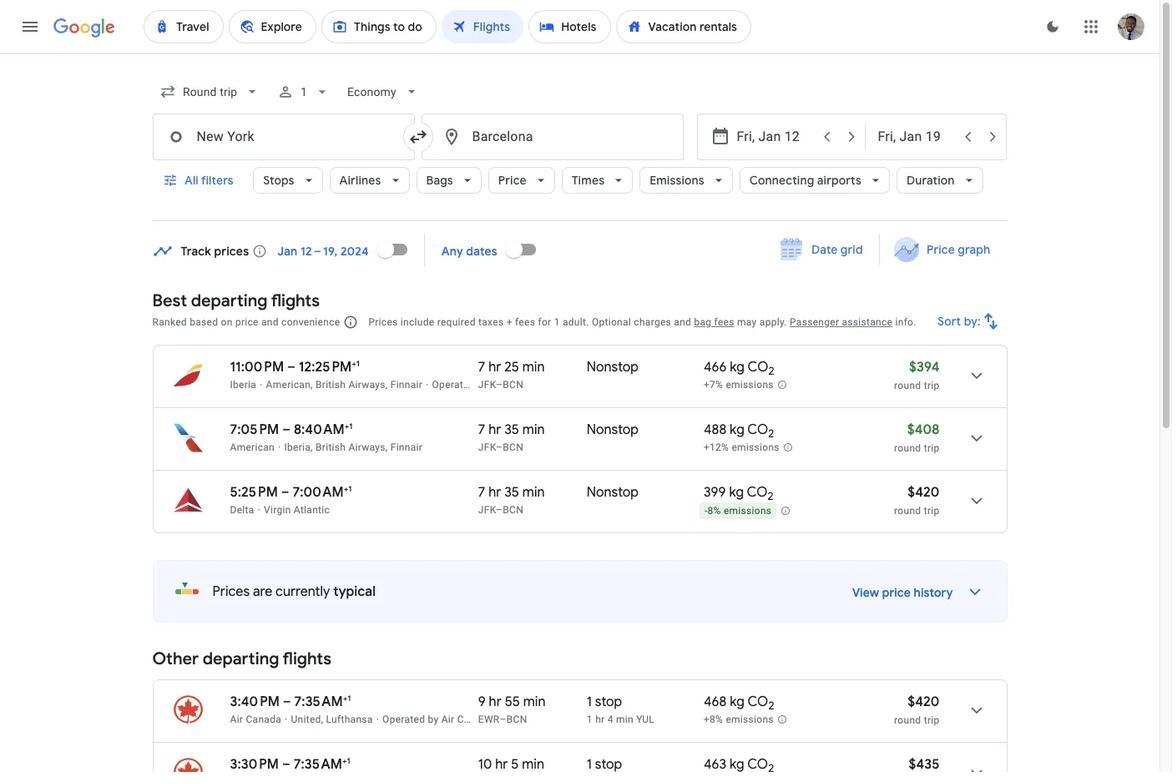 Task type: locate. For each thing, give the bounding box(es) containing it.
all filters
[[184, 173, 233, 188]]

0 horizontal spatial operated
[[383, 714, 425, 726]]

min for 399
[[523, 485, 545, 501]]

nonstop
[[587, 359, 639, 376], [587, 422, 639, 439], [587, 485, 639, 501]]

kg up -8% emissions
[[730, 485, 744, 501]]

+ inside 5:25 pm – 7:00 am + 1
[[344, 484, 349, 495]]

nonstop flight. element for 466
[[587, 359, 639, 378]]

emissions down 466 kg co 2 at the top
[[726, 379, 774, 391]]

0 vertical spatial airways,
[[349, 379, 388, 391]]

+ inside 7:05 pm – 8:40 am + 1
[[345, 421, 349, 432]]

2 inside 488 kg co 2
[[769, 427, 775, 441]]

min inside 7 hr 25 min jfk – bcn
[[523, 359, 545, 376]]

kg
[[730, 359, 745, 376], [730, 422, 745, 439], [730, 485, 744, 501], [730, 694, 745, 711]]

loading results progress bar
[[0, 53, 1160, 57]]

co up +12% emissions
[[748, 422, 769, 439]]

+ up american, british airways, finnair
[[352, 358, 357, 369]]

fees right the bag at the right top
[[715, 317, 735, 328]]

Departure time: 3:40 PM. text field
[[230, 694, 280, 711]]

– inside 3:40 pm – 7:35 am + 1
[[283, 694, 291, 711]]

lufthansa
[[326, 714, 373, 726]]

leaves john f. kennedy international airport at 7:05 pm on friday, january 12 and arrives at josep tarradellas barcelona-el prat airport at 8:40 am on saturday, january 13. element
[[230, 421, 353, 439]]

any
[[442, 244, 464, 259]]

0 vertical spatial for
[[538, 317, 552, 328]]

round down $420 text box
[[895, 715, 922, 727]]

operated for operated by air canada express - jazz
[[383, 714, 425, 726]]

0 vertical spatial finnair
[[391, 379, 423, 391]]

track
[[181, 244, 211, 259]]

departing up 3:40 pm
[[203, 649, 279, 670]]

and down best departing flights
[[261, 317, 279, 328]]

prices for prices include required taxes + fees for 1 adult. optional charges and bag fees may apply. passenger assistance
[[369, 317, 398, 328]]

prices right learn more about ranking icon
[[369, 317, 398, 328]]

–
[[287, 359, 296, 376], [496, 379, 503, 391], [282, 422, 291, 439], [496, 442, 503, 454], [281, 485, 290, 501], [496, 505, 503, 516], [283, 694, 291, 711], [500, 714, 507, 726]]

0 horizontal spatial price
[[235, 317, 259, 328]]

canada down 9
[[458, 714, 493, 726]]

emissions down "468 kg co 2"
[[726, 714, 774, 726]]

2 vertical spatial nonstop
[[587, 485, 639, 501]]

2 nonstop from the top
[[587, 422, 639, 439]]

466
[[704, 359, 727, 376]]

stop
[[596, 694, 623, 711]]

price right view
[[883, 586, 912, 601]]

leaves john f. kennedy international airport at 11:00 pm on friday, january 12 and arrives at josep tarradellas barcelona-el prat airport at 12:25 pm on saturday, january 13. element
[[230, 358, 360, 376]]

airways, down arrival time: 8:40 am on  saturday, january 13. text box
[[349, 442, 388, 454]]

and left the bag at the right top
[[674, 317, 692, 328]]

+7%
[[704, 379, 724, 391]]

1 vertical spatial 7
[[479, 422, 486, 439]]

1 nonstop flight. element from the top
[[587, 359, 639, 378]]

total duration 7 hr 35 min. element for 399
[[479, 485, 587, 504]]

stops button
[[253, 160, 323, 201]]

bcn
[[503, 379, 524, 391], [503, 442, 524, 454], [503, 505, 524, 516], [507, 714, 528, 726]]

7:35 am
[[295, 694, 343, 711]]

4 round from the top
[[895, 715, 922, 727]]

$420 round trip for 468
[[895, 694, 940, 727]]

round inside $408 round trip
[[895, 443, 922, 454]]

+ inside 3:40 pm – 7:35 am + 1
[[343, 693, 348, 704]]

jfk inside 7 hr 25 min jfk – bcn
[[479, 379, 496, 391]]

 image right delta
[[258, 505, 261, 516]]

kg inside 399 kg co 2
[[730, 485, 744, 501]]

1 vertical spatial -
[[536, 714, 539, 726]]

airports
[[818, 173, 862, 188]]

iberia down 11:00 pm
[[230, 379, 257, 391]]

main content
[[152, 229, 1008, 773]]

operated left 7 hr 25 min jfk – bcn
[[432, 379, 475, 391]]

1 horizontal spatial fees
[[715, 317, 735, 328]]

$420 left "flight details. leaves newark liberty international airport at 3:40 pm on friday, january 12 and arrives at josep tarradellas barcelona-el prat airport at 7:35 am on saturday, january 13." icon
[[908, 694, 940, 711]]

kg up +7% emissions
[[730, 359, 745, 376]]

flights for best departing flights
[[271, 291, 320, 312]]

price inside price graph button
[[928, 242, 956, 257]]

trip down $394
[[925, 380, 940, 392]]

2 jfk from the top
[[479, 442, 496, 454]]

0 horizontal spatial fees
[[515, 317, 536, 328]]

bcn inside 7 hr 25 min jfk – bcn
[[503, 379, 524, 391]]

canada
[[246, 714, 282, 726], [458, 714, 493, 726]]

7 hr 35 min jfk – bcn for 8:40 am
[[479, 422, 545, 454]]

air left ewr
[[442, 714, 455, 726]]

2 for 399
[[768, 490, 774, 504]]

1 horizontal spatial prices
[[369, 317, 398, 328]]

co for 488
[[748, 422, 769, 439]]

1 horizontal spatial and
[[674, 317, 692, 328]]

price graph
[[928, 242, 991, 257]]

2 up +7% emissions
[[769, 364, 775, 379]]

$420 round trip left 'flight details. leaves john f. kennedy international airport at 5:25 pm on friday, january 12 and arrives at josep tarradellas barcelona-el prat airport at 7:00 am on saturday, january 13.' icon
[[895, 485, 940, 517]]

1 trip from the top
[[925, 380, 940, 392]]

trip down $420 text field
[[925, 505, 940, 517]]

1 airways, from the top
[[349, 379, 388, 391]]

co up +7% emissions
[[748, 359, 769, 376]]

finnair
[[391, 379, 423, 391], [391, 442, 423, 454]]

kg inside 466 kg co 2
[[730, 359, 745, 376]]

- left jazz
[[536, 714, 539, 726]]

3 jfk from the top
[[479, 505, 496, 516]]

8:40 am
[[294, 422, 345, 439]]

2 up +8% emissions
[[769, 699, 775, 714]]

2 nonstop flight. element from the top
[[587, 422, 639, 441]]

round inside $394 round trip
[[895, 380, 922, 392]]

0 vertical spatial nonstop
[[587, 359, 639, 376]]

prices
[[214, 244, 249, 259]]

iberia, british airways, finnair
[[284, 442, 423, 454]]

Arrival time: 12:25 PM on  Saturday, January 13. text field
[[299, 358, 360, 376]]

1 fees from the left
[[515, 317, 536, 328]]

0 horizontal spatial price
[[499, 173, 527, 188]]

0 vertical spatial jfk
[[479, 379, 496, 391]]

1 35 from the top
[[505, 422, 520, 439]]

total duration 9 hr 55 min. element
[[479, 694, 587, 713]]

british down arrival time: 8:40 am on  saturday, january 13. text box
[[316, 442, 346, 454]]

7 inside 7 hr 25 min jfk – bcn
[[479, 359, 486, 376]]

35 for 8:40 am
[[505, 422, 520, 439]]

kg inside "468 kg co 2"
[[730, 694, 745, 711]]

nonstop for 488
[[587, 422, 639, 439]]

2 trip from the top
[[925, 443, 940, 454]]

Arrival time: 8:40 AM on  Saturday, January 13. text field
[[294, 421, 353, 439]]

1 nonstop from the top
[[587, 359, 639, 376]]

flights for other departing flights
[[283, 649, 332, 670]]

1 vertical spatial british
[[316, 442, 346, 454]]

2 up -8% emissions
[[768, 490, 774, 504]]

based
[[190, 317, 218, 328]]

0 vertical spatial $420
[[908, 485, 940, 501]]

ranked
[[152, 317, 187, 328]]

0 horizontal spatial and
[[261, 317, 279, 328]]

3 round from the top
[[895, 505, 922, 517]]

arrival time: 7:35 am on  saturday, january 13. text field containing 7:35 am
[[295, 693, 351, 711]]

None field
[[152, 77, 267, 107], [341, 77, 427, 107], [152, 77, 267, 107], [341, 77, 427, 107]]

emissions
[[726, 379, 774, 391], [732, 442, 780, 454], [724, 506, 772, 517], [726, 714, 774, 726]]

iberia,
[[284, 442, 313, 454]]

1 inside 7:05 pm – 8:40 am + 1
[[349, 421, 353, 432]]

hr inside 1 stop 1 hr 4 min yul
[[596, 714, 605, 726]]

departing for other
[[203, 649, 279, 670]]

 image right lufthansa on the bottom of page
[[377, 714, 379, 726]]

1 round from the top
[[895, 380, 922, 392]]

0 vertical spatial by
[[478, 379, 489, 391]]

2 finnair from the top
[[391, 442, 423, 454]]

1 horizontal spatial operated
[[432, 379, 475, 391]]

2 vertical spatial 7
[[479, 485, 486, 501]]

trip inside $394 round trip
[[925, 380, 940, 392]]

for down total duration 7 hr 25 min. element
[[521, 379, 534, 391]]

7:05 pm – 8:40 am + 1
[[230, 421, 353, 439]]

air canada
[[230, 714, 282, 726]]

1 vertical spatial flights
[[283, 649, 332, 670]]

3:40 pm
[[230, 694, 280, 711]]

2 up +12% emissions
[[769, 427, 775, 441]]

convenience
[[282, 317, 340, 328]]

min for 468
[[524, 694, 546, 711]]

1 vertical spatial arrival time: 7:35 am on  saturday, january 13. text field
[[294, 756, 351, 773]]

min
[[523, 359, 545, 376], [523, 422, 545, 439], [523, 485, 545, 501], [524, 694, 546, 711], [617, 714, 634, 726]]

Return text field
[[878, 114, 955, 160]]

price right on
[[235, 317, 259, 328]]

1 vertical spatial $420 round trip
[[895, 694, 940, 727]]

price left graph
[[928, 242, 956, 257]]

+ inside 11:00 pm – 12:25 pm + 1
[[352, 358, 357, 369]]

12:25 pm
[[299, 359, 352, 376]]

kg for 468
[[730, 694, 745, 711]]

0 horizontal spatial air
[[230, 714, 243, 726]]

+ down iberia, british airways, finnair
[[344, 484, 349, 495]]

1 inside 3:40 pm – 7:35 am + 1
[[348, 693, 351, 704]]

1 vertical spatial  image
[[377, 714, 379, 726]]

2 inside "468 kg co 2"
[[769, 699, 775, 714]]

$420
[[908, 485, 940, 501], [908, 694, 940, 711]]

1 vertical spatial price
[[928, 242, 956, 257]]

duration
[[907, 173, 955, 188]]

by down total duration 7 hr 25 min. element
[[478, 379, 489, 391]]

4 trip from the top
[[925, 715, 940, 727]]

nonstop flight. element
[[587, 359, 639, 378], [587, 422, 639, 441], [587, 485, 639, 504]]

0 vertical spatial departing
[[191, 291, 268, 312]]

1 vertical spatial nonstop
[[587, 422, 639, 439]]

2 for 466
[[769, 364, 775, 379]]

1 vertical spatial 35
[[505, 485, 520, 501]]

1 vertical spatial finnair
[[391, 442, 423, 454]]

1 $420 from the top
[[908, 485, 940, 501]]

1 vertical spatial by
[[428, 714, 439, 726]]

emissions for 488
[[732, 442, 780, 454]]

5:25 pm
[[230, 485, 278, 501]]

min for 488
[[523, 422, 545, 439]]

bcn for 7:35 am
[[507, 714, 528, 726]]

$420 round trip for 399
[[895, 485, 940, 517]]

kg up +8% emissions
[[730, 694, 745, 711]]

bcn for 12:25 pm
[[503, 379, 524, 391]]

7
[[479, 359, 486, 376], [479, 422, 486, 439], [479, 485, 486, 501]]

hr inside 7 hr 25 min jfk – bcn
[[489, 359, 502, 376]]

american,
[[266, 379, 313, 391]]

1 vertical spatial jfk
[[479, 442, 496, 454]]

1
[[301, 85, 307, 99], [554, 317, 560, 328], [357, 358, 360, 369], [349, 421, 353, 432], [349, 484, 352, 495], [348, 693, 351, 704], [587, 694, 592, 711], [587, 714, 593, 726], [347, 756, 351, 767]]

date
[[812, 242, 838, 257]]

2 vertical spatial jfk
[[479, 505, 496, 516]]

ewr
[[479, 714, 500, 726]]

3 nonstop flight. element from the top
[[587, 485, 639, 504]]

0 vertical spatial -
[[705, 506, 708, 517]]

virgin atlantic
[[264, 505, 330, 516]]

1 $420 round trip from the top
[[895, 485, 940, 517]]

1 7 hr 35 min jfk – bcn from the top
[[479, 422, 545, 454]]

1 inside 11:00 pm – 12:25 pm + 1
[[357, 358, 360, 369]]

2 7 hr 35 min jfk – bcn from the top
[[479, 485, 545, 516]]

emissions down 488 kg co 2
[[732, 442, 780, 454]]

1 stop flight. element down 4
[[587, 757, 623, 773]]

Departure time: 3:30 PM. text field
[[230, 757, 279, 773]]

price
[[499, 173, 527, 188], [928, 242, 956, 257]]

2 airways, from the top
[[349, 442, 388, 454]]

emissions for 466
[[726, 379, 774, 391]]

1 7 from the top
[[479, 359, 486, 376]]

by
[[478, 379, 489, 391], [428, 714, 439, 726]]

by for iberia
[[478, 379, 489, 391]]

arrival time: 7:35 am on  saturday, january 13. text field containing +
[[294, 756, 351, 773]]

$420 for 399
[[908, 485, 940, 501]]

bags button
[[417, 160, 482, 201]]

1 stop flight. element up 4
[[587, 694, 623, 713]]

0 vertical spatial arrival time: 7:35 am on  saturday, january 13. text field
[[295, 693, 351, 711]]

air down 3:40 pm
[[230, 714, 243, 726]]

3 7 from the top
[[479, 485, 486, 501]]

1 horizontal spatial iberia
[[491, 379, 518, 391]]

kg up +12% emissions
[[730, 422, 745, 439]]

1 and from the left
[[261, 317, 279, 328]]

1 horizontal spatial air
[[442, 714, 455, 726]]

1 canada from the left
[[246, 714, 282, 726]]

for
[[538, 317, 552, 328], [521, 379, 534, 391]]

trip down $420 text box
[[925, 715, 940, 727]]

co
[[748, 359, 769, 376], [748, 422, 769, 439], [747, 485, 768, 501], [748, 694, 769, 711]]

– inside 7:05 pm – 8:40 am + 1
[[282, 422, 291, 439]]

view price history
[[853, 586, 954, 601]]

co inside "468 kg co 2"
[[748, 694, 769, 711]]

trip down the $408
[[925, 443, 940, 454]]

price right bags popup button
[[499, 173, 527, 188]]

by left ewr
[[428, 714, 439, 726]]

required
[[437, 317, 476, 328]]

trip for 466
[[925, 380, 940, 392]]

1 vertical spatial total duration 7 hr 35 min. element
[[479, 485, 587, 504]]

for left the adult.
[[538, 317, 552, 328]]

co inside 399 kg co 2
[[747, 485, 768, 501]]

$420 left 'flight details. leaves john f. kennedy international airport at 5:25 pm on friday, january 12 and arrives at josep tarradellas barcelona-el prat airport at 7:00 am on saturday, january 13.' icon
[[908, 485, 940, 501]]

2 round from the top
[[895, 443, 922, 454]]

round for 399
[[895, 505, 922, 517]]

total duration 7 hr 35 min. element for 488
[[479, 422, 587, 441]]

co inside 466 kg co 2
[[748, 359, 769, 376]]

2 vertical spatial nonstop flight. element
[[587, 485, 639, 504]]

1 vertical spatial prices
[[213, 584, 250, 601]]

2 inside 466 kg co 2
[[769, 364, 775, 379]]

1 horizontal spatial by
[[478, 379, 489, 391]]

None text field
[[152, 114, 415, 160]]

0 horizontal spatial canada
[[246, 714, 282, 726]]

trip
[[925, 380, 940, 392], [925, 443, 940, 454], [925, 505, 940, 517], [925, 715, 940, 727]]

 image
[[258, 505, 261, 516], [377, 714, 379, 726]]

0 vertical spatial 7 hr 35 min jfk – bcn
[[479, 422, 545, 454]]

Departure time: 7:05 PM. text field
[[230, 422, 279, 439]]

trip inside $408 round trip
[[925, 443, 940, 454]]

1 total duration 7 hr 35 min. element from the top
[[479, 422, 587, 441]]

0 vertical spatial british
[[316, 379, 346, 391]]

1 1 stop flight. element from the top
[[587, 694, 623, 713]]

1 horizontal spatial price
[[883, 586, 912, 601]]

1 vertical spatial airways,
[[349, 442, 388, 454]]

fees right taxes
[[515, 317, 536, 328]]

british
[[316, 379, 346, 391], [316, 442, 346, 454]]

0 vertical spatial prices
[[369, 317, 398, 328]]

round down $420 text field
[[895, 505, 922, 517]]

2 $420 round trip from the top
[[895, 694, 940, 727]]

0 horizontal spatial prices
[[213, 584, 250, 601]]

airways, down arrival time: 12:25 pm on  saturday, january 13. text field
[[349, 379, 388, 391]]

2 british from the top
[[316, 442, 346, 454]]

price for price
[[499, 173, 527, 188]]

arrival time: 7:35 am on  saturday, january 13. text field down united, lufthansa
[[294, 756, 351, 773]]

learn more about ranking image
[[344, 315, 359, 330]]

0 vertical spatial $420 round trip
[[895, 485, 940, 517]]

– inside 9 hr 55 min ewr – bcn
[[500, 714, 507, 726]]

0 vertical spatial 35
[[505, 422, 520, 439]]

jfk for 7:00 am
[[479, 505, 496, 516]]

british for 8:40 am
[[316, 442, 346, 454]]

leaves john f. kennedy international airport at 5:25 pm on friday, january 12 and arrives at josep tarradellas barcelona-el prat airport at 7:00 am on saturday, january 13. element
[[230, 484, 352, 501]]

co up -8% emissions
[[747, 485, 768, 501]]

0 horizontal spatial by
[[428, 714, 439, 726]]

Departure time: 11:00 PM. text field
[[230, 359, 284, 376]]

kg for 488
[[730, 422, 745, 439]]

2 inside 399 kg co 2
[[768, 490, 774, 504]]

co inside 488 kg co 2
[[748, 422, 769, 439]]

1 horizontal spatial for
[[538, 317, 552, 328]]

1 horizontal spatial canada
[[458, 714, 493, 726]]

total duration 7 hr 35 min. element
[[479, 422, 587, 441], [479, 485, 587, 504]]

best
[[152, 291, 187, 312]]

1 vertical spatial departing
[[203, 649, 279, 670]]

7 for 8:40 am
[[479, 422, 486, 439]]

kg for 466
[[730, 359, 745, 376]]

round down $408 text box
[[895, 443, 922, 454]]

None text field
[[421, 114, 684, 160]]

may
[[738, 317, 757, 328]]

bcn inside 9 hr 55 min ewr – bcn
[[507, 714, 528, 726]]

+ down lufthansa on the bottom of page
[[342, 756, 347, 767]]

other
[[152, 649, 199, 670]]

0 horizontal spatial iberia
[[230, 379, 257, 391]]

- down 399
[[705, 506, 708, 517]]

hr inside 9 hr 55 min ewr – bcn
[[489, 694, 502, 711]]

2 35 from the top
[[505, 485, 520, 501]]

$420 round trip up 435 us dollars text field
[[895, 694, 940, 727]]

view
[[853, 586, 880, 601]]

466 kg co 2
[[704, 359, 775, 379]]

canada down 3:40 pm
[[246, 714, 282, 726]]

-8% emissions
[[705, 506, 772, 517]]

0 vertical spatial flights
[[271, 291, 320, 312]]

american, british airways, finnair
[[266, 379, 423, 391]]

operated right lufthansa on the bottom of page
[[383, 714, 425, 726]]

0 horizontal spatial  image
[[258, 505, 261, 516]]

by for air
[[428, 714, 439, 726]]

2 total duration 7 hr 35 min. element from the top
[[479, 485, 587, 504]]

1 button
[[271, 72, 337, 112]]

0 vertical spatial 7
[[479, 359, 486, 376]]

1 horizontal spatial  image
[[377, 714, 379, 726]]

1 vertical spatial 7 hr 35 min jfk – bcn
[[479, 485, 545, 516]]

0 vertical spatial operated
[[432, 379, 475, 391]]

filters
[[201, 173, 233, 188]]

typical
[[334, 584, 376, 601]]

1 vertical spatial 1 stop flight. element
[[587, 757, 623, 773]]

british down arrival time: 12:25 pm on  saturday, january 13. text field
[[316, 379, 346, 391]]

1 finnair from the top
[[391, 379, 423, 391]]

flight details. leaves john f. kennedy international airport at 11:00 pm on friday, january 12 and arrives at josep tarradellas barcelona-el prat airport at 12:25 pm on saturday, january 13. image
[[957, 356, 997, 396]]

1 vertical spatial operated
[[383, 714, 425, 726]]

jan
[[278, 244, 298, 259]]

0 vertical spatial 1 stop flight. element
[[587, 694, 623, 713]]

stops
[[263, 173, 295, 188]]

flight details. leaves newark liberty international airport at 3:40 pm on friday, january 12 and arrives at josep tarradellas barcelona-el prat airport at 7:35 am on saturday, january 13. image
[[957, 691, 997, 731]]

Arrival time: 7:35 AM on  Saturday, January 13. text field
[[295, 693, 351, 711], [294, 756, 351, 773]]

1 horizontal spatial price
[[928, 242, 956, 257]]

+8%
[[704, 714, 724, 726]]

1 jfk from the top
[[479, 379, 496, 391]]

1 vertical spatial for
[[521, 379, 534, 391]]

2 7 from the top
[[479, 422, 486, 439]]

0 vertical spatial nonstop flight. element
[[587, 359, 639, 378]]

1 british from the top
[[316, 379, 346, 391]]

+ up lufthansa on the bottom of page
[[343, 693, 348, 704]]

flights up 7:35 am
[[283, 649, 332, 670]]

1 stop flight. element
[[587, 694, 623, 713], [587, 757, 623, 773]]

yul
[[637, 714, 655, 726]]

11:00 pm
[[230, 359, 284, 376]]

flights up convenience
[[271, 291, 320, 312]]

7:00 am
[[293, 485, 344, 501]]

0 vertical spatial total duration 7 hr 35 min. element
[[479, 422, 587, 441]]

1 stop 1 hr 4 min yul
[[587, 694, 655, 726]]

+ up iberia, british airways, finnair
[[345, 421, 349, 432]]

8%
[[708, 506, 722, 517]]

2 $420 from the top
[[908, 694, 940, 711]]

flights
[[271, 291, 320, 312], [283, 649, 332, 670]]

1 inside popup button
[[301, 85, 307, 99]]

3 nonstop from the top
[[587, 485, 639, 501]]

2
[[769, 364, 775, 379], [769, 427, 775, 441], [768, 490, 774, 504], [769, 699, 775, 714]]

$420 round trip
[[895, 485, 940, 517], [895, 694, 940, 727]]

prices left are
[[213, 584, 250, 601]]

1 vertical spatial $420
[[908, 694, 940, 711]]

operated by iberia for level spain
[[432, 379, 590, 391]]

-
[[705, 506, 708, 517], [536, 714, 539, 726]]

kg inside 488 kg co 2
[[730, 422, 745, 439]]

united, lufthansa
[[291, 714, 373, 726]]

departing up on
[[191, 291, 268, 312]]

11:00 pm – 12:25 pm + 1
[[230, 358, 360, 376]]

1 vertical spatial nonstop flight. element
[[587, 422, 639, 441]]

0 vertical spatial price
[[499, 173, 527, 188]]

operated by air canada express - jazz
[[383, 714, 563, 726]]

min inside 9 hr 55 min ewr – bcn
[[524, 694, 546, 711]]

1 inside 5:25 pm – 7:00 am + 1
[[349, 484, 352, 495]]

co up +8% emissions
[[748, 694, 769, 711]]

None search field
[[152, 72, 1008, 221]]

3 trip from the top
[[925, 505, 940, 517]]

round down $394 text box at the right top of page
[[895, 380, 922, 392]]

iberia down 25
[[491, 379, 518, 391]]

price inside price 'popup button'
[[499, 173, 527, 188]]

finnair for 8:40 am
[[391, 442, 423, 454]]

0 horizontal spatial -
[[536, 714, 539, 726]]

arrival time: 7:35 am on  saturday, january 13. text field up united, lufthansa
[[295, 693, 351, 711]]



Task type: describe. For each thing, give the bounding box(es) containing it.
trip for 488
[[925, 443, 940, 454]]

price graph button
[[884, 235, 1005, 265]]

express
[[496, 714, 533, 726]]

connecting airports
[[750, 173, 862, 188]]

Arrival time: 7:00 AM on  Saturday, January 13. text field
[[293, 484, 352, 501]]

layover (1 of 1) is a 1 hr 4 min layover at montréal-pierre elliott trudeau international airport in montreal. element
[[587, 713, 696, 727]]

emissions button
[[640, 160, 733, 201]]

hr for 7:00 am
[[489, 485, 502, 501]]

delta
[[230, 505, 254, 516]]

united,
[[291, 714, 324, 726]]

408 US dollars text field
[[908, 422, 940, 439]]

taxes
[[479, 317, 504, 328]]

nonstop for 399
[[587, 485, 639, 501]]

main content containing best departing flights
[[152, 229, 1008, 773]]

kg for 399
[[730, 485, 744, 501]]

airlines button
[[330, 160, 410, 201]]

Departure text field
[[737, 114, 814, 160]]

2 for 468
[[769, 699, 775, 714]]

view price history image
[[955, 572, 995, 612]]

total duration 10 hr 5 min. element
[[479, 757, 587, 773]]

airways, for 8:40 am
[[349, 442, 388, 454]]

1 iberia from the left
[[230, 379, 257, 391]]

0 vertical spatial  image
[[258, 505, 261, 516]]

bag
[[695, 317, 712, 328]]

best departing flights
[[152, 291, 320, 312]]

british for 12:25 pm
[[316, 379, 346, 391]]

flight details. leaves laguardia airport at 3:30 pm on friday, january 12 and arrives at josep tarradellas barcelona-el prat airport at 7:35 am on saturday, january 13. image
[[957, 754, 997, 773]]

nonstop flight. element for 488
[[587, 422, 639, 441]]

prices for prices are currently typical
[[213, 584, 250, 601]]

2024
[[341, 244, 369, 259]]

american
[[230, 442, 275, 454]]

– inside 7 hr 25 min jfk – bcn
[[496, 379, 503, 391]]

25
[[505, 359, 520, 376]]

488 kg co 2
[[704, 422, 775, 441]]

all filters button
[[152, 160, 247, 201]]

5:25 pm – 7:00 am + 1
[[230, 484, 352, 501]]

find the best price region
[[152, 229, 1008, 278]]

atlantic
[[294, 505, 330, 516]]

0 horizontal spatial for
[[521, 379, 534, 391]]

min for 466
[[523, 359, 545, 376]]

flight details. leaves john f. kennedy international airport at 5:25 pm on friday, january 12 and arrives at josep tarradellas barcelona-el prat airport at 7:00 am on saturday, january 13. image
[[957, 481, 997, 521]]

passenger
[[790, 317, 840, 328]]

1 vertical spatial price
[[883, 586, 912, 601]]

bcn for 8:40 am
[[503, 442, 524, 454]]

488
[[704, 422, 727, 439]]

round for 468
[[895, 715, 922, 727]]

3:40 pm – 7:35 am + 1
[[230, 693, 351, 711]]

airways, for 12:25 pm
[[349, 379, 388, 391]]

learn more about tracked prices image
[[253, 244, 268, 259]]

times button
[[562, 160, 633, 201]]

passenger assistance button
[[790, 317, 893, 328]]

hr for 12:25 pm
[[489, 359, 502, 376]]

departing for best
[[191, 291, 268, 312]]

bag fees button
[[695, 317, 735, 328]]

+ for 8:40 am
[[345, 421, 349, 432]]

jan 12 – 19, 2024
[[278, 244, 369, 259]]

bags
[[427, 173, 454, 188]]

duration button
[[897, 160, 984, 201]]

by:
[[964, 314, 981, 329]]

$394 round trip
[[895, 359, 940, 392]]

co for 466
[[748, 359, 769, 376]]

2 for 488
[[769, 427, 775, 441]]

trip for 468
[[925, 715, 940, 727]]

swap origin and destination. image
[[408, 127, 428, 147]]

jfk for 12:25 pm
[[479, 379, 496, 391]]

bcn for 7:00 am
[[503, 505, 524, 516]]

7 hr 25 min jfk – bcn
[[479, 359, 545, 391]]

nonstop for 466
[[587, 359, 639, 376]]

420 US dollars text field
[[908, 694, 940, 711]]

emissions down 399 kg co 2
[[724, 506, 772, 517]]

leaves laguardia airport at 3:30 pm on friday, january 12 and arrives at josep tarradellas barcelona-el prat airport at 7:35 am on saturday, january 13. element
[[230, 756, 351, 773]]

2 iberia from the left
[[491, 379, 518, 391]]

7 for 12:25 pm
[[479, 359, 486, 376]]

+ 1
[[342, 756, 351, 767]]

+ right taxes
[[507, 317, 513, 328]]

charges
[[634, 317, 672, 328]]

9
[[479, 694, 486, 711]]

+12% emissions
[[704, 442, 780, 454]]

+ for 7:00 am
[[344, 484, 349, 495]]

399 kg co 2
[[704, 485, 774, 504]]

nonstop flight. element for 399
[[587, 485, 639, 504]]

7:05 pm
[[230, 422, 279, 439]]

track prices
[[181, 244, 249, 259]]

1 horizontal spatial -
[[705, 506, 708, 517]]

trip for 399
[[925, 505, 940, 517]]

435 US dollars text field
[[909, 757, 940, 773]]

adult.
[[563, 317, 590, 328]]

times
[[572, 173, 605, 188]]

399
[[704, 485, 726, 501]]

operated for operated by iberia for level spain
[[432, 379, 475, 391]]

hr for 7:35 am
[[489, 694, 502, 711]]

graph
[[959, 242, 991, 257]]

– inside 11:00 pm – 12:25 pm + 1
[[287, 359, 296, 376]]

7 hr 35 min jfk – bcn for 7:00 am
[[479, 485, 545, 516]]

flight details. leaves john f. kennedy international airport at 7:05 pm on friday, january 12 and arrives at josep tarradellas barcelona-el prat airport at 8:40 am on saturday, january 13. image
[[957, 419, 997, 459]]

2 air from the left
[[442, 714, 455, 726]]

2 fees from the left
[[715, 317, 735, 328]]

price for price graph
[[928, 242, 956, 257]]

1 stop flight. element containing 1 stop
[[587, 694, 623, 713]]

assistance
[[843, 317, 893, 328]]

co for 399
[[747, 485, 768, 501]]

– inside 5:25 pm – 7:00 am + 1
[[281, 485, 290, 501]]

any dates
[[442, 244, 498, 259]]

$394
[[910, 359, 940, 376]]

currently
[[276, 584, 330, 601]]

1 inside text box
[[347, 756, 351, 767]]

all
[[184, 173, 198, 188]]

emissions
[[650, 173, 705, 188]]

spain
[[564, 379, 590, 391]]

468 kg co 2
[[704, 694, 775, 714]]

change appearance image
[[1033, 7, 1074, 47]]

7 for 7:00 am
[[479, 485, 486, 501]]

round for 488
[[895, 443, 922, 454]]

420 US dollars text field
[[908, 485, 940, 501]]

none search field containing all filters
[[152, 72, 1008, 221]]

55
[[505, 694, 520, 711]]

468
[[704, 694, 727, 711]]

emissions for 468
[[726, 714, 774, 726]]

$420 for 468
[[908, 694, 940, 711]]

+ for 7:35 am
[[343, 693, 348, 704]]

co for 468
[[748, 694, 769, 711]]

hr for 8:40 am
[[489, 422, 502, 439]]

dates
[[466, 244, 498, 259]]

sort by: button
[[931, 302, 1008, 342]]

1 air from the left
[[230, 714, 243, 726]]

leaves newark liberty international airport at 3:40 pm on friday, january 12 and arrives at josep tarradellas barcelona-el prat airport at 7:35 am on saturday, january 13. element
[[230, 693, 351, 711]]

sort by:
[[938, 314, 981, 329]]

price button
[[489, 160, 555, 201]]

2 canada from the left
[[458, 714, 493, 726]]

2 1 stop flight. element from the top
[[587, 757, 623, 773]]

35 for 7:00 am
[[505, 485, 520, 501]]

connecting airports button
[[740, 160, 891, 201]]

date grid
[[812, 242, 863, 257]]

jazz
[[541, 714, 563, 726]]

+7% emissions
[[704, 379, 774, 391]]

grid
[[841, 242, 863, 257]]

4
[[608, 714, 614, 726]]

Departure time: 5:25 PM. text field
[[230, 485, 278, 501]]

apply.
[[760, 317, 788, 328]]

finnair for 12:25 pm
[[391, 379, 423, 391]]

are
[[253, 584, 273, 601]]

394 US dollars text field
[[910, 359, 940, 376]]

main menu image
[[20, 17, 40, 37]]

0 vertical spatial price
[[235, 317, 259, 328]]

+ for 12:25 pm
[[352, 358, 357, 369]]

total duration 7 hr 25 min. element
[[479, 359, 587, 378]]

jfk for 8:40 am
[[479, 442, 496, 454]]

+ inside arrival time: 7:35 am on  saturday, january 13. text box
[[342, 756, 347, 767]]

2 and from the left
[[674, 317, 692, 328]]

prices include required taxes + fees for 1 adult. optional charges and bag fees may apply. passenger assistance
[[369, 317, 893, 328]]

9 hr 55 min ewr – bcn
[[479, 694, 546, 726]]

ranked based on price and convenience
[[152, 317, 340, 328]]

min inside 1 stop 1 hr 4 min yul
[[617, 714, 634, 726]]

level
[[537, 379, 561, 391]]

+8% emissions
[[704, 714, 774, 726]]

include
[[401, 317, 435, 328]]

other departing flights
[[152, 649, 332, 670]]

round for 466
[[895, 380, 922, 392]]



Task type: vqa. For each thing, say whether or not it's contained in the screenshot.
the topmost phone
no



